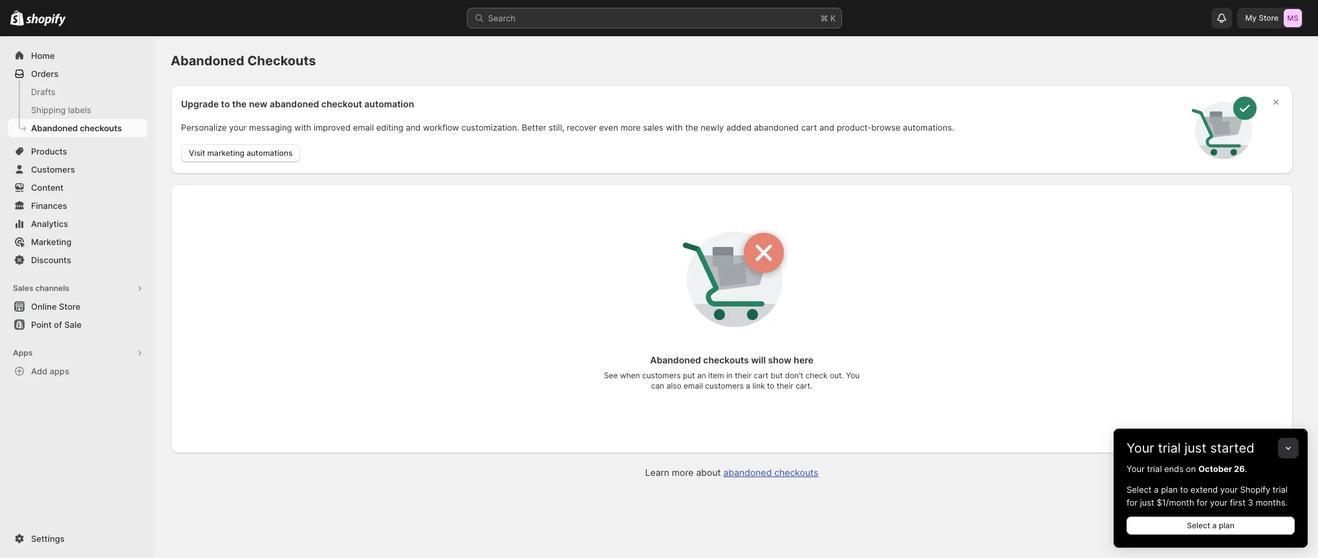 Task type: locate. For each thing, give the bounding box(es) containing it.
personalize
[[181, 122, 227, 132]]

trial up ends
[[1158, 440, 1181, 456]]

just inside your trial just started dropdown button
[[1185, 440, 1207, 456]]

email left editing
[[353, 122, 374, 132]]

months.
[[1256, 497, 1288, 508]]

k
[[830, 13, 836, 23]]

don't
[[785, 371, 803, 380]]

0 horizontal spatial to
[[221, 98, 230, 109]]

and
[[406, 122, 421, 132], [819, 122, 834, 132]]

customers down in
[[705, 381, 744, 391]]

shopify image
[[10, 10, 24, 26], [26, 13, 66, 26]]

select a plan to extend your shopify trial for just $1/month for your first 3 months.
[[1127, 484, 1288, 508]]

0 horizontal spatial and
[[406, 122, 421, 132]]

your up the your trial ends on october 26 .
[[1127, 440, 1154, 456]]

a up $1/month
[[1154, 484, 1159, 495]]

started
[[1210, 440, 1254, 456]]

2 vertical spatial to
[[1180, 484, 1188, 495]]

1 vertical spatial your
[[1127, 464, 1145, 474]]

and right editing
[[406, 122, 421, 132]]

marketing
[[207, 148, 244, 157]]

1 horizontal spatial email
[[684, 381, 703, 391]]

settings link
[[8, 530, 147, 548]]

your
[[1127, 440, 1154, 456], [1127, 464, 1145, 474]]

will
[[751, 354, 766, 365]]

on
[[1186, 464, 1196, 474]]

about
[[696, 467, 721, 478]]

1 horizontal spatial and
[[819, 122, 834, 132]]

0 horizontal spatial cart
[[754, 371, 769, 380]]

select a plan
[[1187, 521, 1235, 530]]

marketing
[[31, 237, 71, 247]]

1 vertical spatial abandoned
[[31, 123, 78, 133]]

1 vertical spatial plan
[[1219, 521, 1235, 530]]

your for your trial ends on october 26 .
[[1127, 464, 1145, 474]]

you
[[846, 371, 860, 380]]

abandoned checkouts link
[[8, 119, 147, 137]]

automations.
[[903, 122, 954, 132]]

plan down first
[[1219, 521, 1235, 530]]

abandoned up put
[[650, 354, 701, 365]]

customers up can
[[642, 371, 681, 380]]

2 your from the top
[[1127, 464, 1145, 474]]

your inside dropdown button
[[1127, 440, 1154, 456]]

1 horizontal spatial customers
[[705, 381, 744, 391]]

with down the upgrade to the new abandoned checkout automation
[[294, 122, 311, 132]]

select down select a plan to extend your shopify trial for just $1/month for your first 3 months. on the bottom of page
[[1187, 521, 1210, 530]]

select down the your trial ends on october 26 .
[[1127, 484, 1152, 495]]

more
[[621, 122, 641, 132], [672, 467, 694, 478]]

1 horizontal spatial checkouts
[[703, 354, 749, 365]]

0 horizontal spatial select
[[1127, 484, 1152, 495]]

1 vertical spatial just
[[1140, 497, 1154, 508]]

0 horizontal spatial shopify image
[[10, 10, 24, 26]]

0 vertical spatial trial
[[1158, 440, 1181, 456]]

cart
[[801, 122, 817, 132], [754, 371, 769, 380]]

october
[[1198, 464, 1232, 474]]

online
[[31, 301, 57, 312]]

a down select a plan to extend your shopify trial for just $1/month for your first 3 months. on the bottom of page
[[1212, 521, 1217, 530]]

1 vertical spatial cart
[[754, 371, 769, 380]]

content link
[[8, 179, 147, 197]]

trial inside dropdown button
[[1158, 440, 1181, 456]]

store inside 'link'
[[59, 301, 80, 312]]

abandoned checkouts link
[[723, 467, 818, 478]]

automations
[[247, 148, 293, 157]]

finances
[[31, 201, 67, 211]]

1 vertical spatial trial
[[1147, 464, 1162, 474]]

0 vertical spatial select
[[1127, 484, 1152, 495]]

to down but
[[767, 381, 775, 391]]

store right my
[[1259, 13, 1279, 23]]

just
[[1185, 440, 1207, 456], [1140, 497, 1154, 508]]

0 horizontal spatial abandoned
[[31, 123, 78, 133]]

and left "product-"
[[819, 122, 834, 132]]

abandoned right about
[[723, 467, 772, 478]]

0 vertical spatial their
[[735, 371, 752, 380]]

0 vertical spatial more
[[621, 122, 641, 132]]

cart left "product-"
[[801, 122, 817, 132]]

1 horizontal spatial select
[[1187, 521, 1210, 530]]

to up $1/month
[[1180, 484, 1188, 495]]

orders
[[31, 69, 59, 79]]

2 horizontal spatial a
[[1212, 521, 1217, 530]]

products
[[31, 146, 67, 157]]

just up on
[[1185, 440, 1207, 456]]

0 horizontal spatial the
[[232, 98, 247, 109]]

1 vertical spatial the
[[685, 122, 698, 132]]

⌘ k
[[820, 13, 836, 23]]

plan up $1/month
[[1161, 484, 1178, 495]]

to right upgrade
[[221, 98, 230, 109]]

abandoned up messaging at the left of the page
[[270, 98, 319, 109]]

in
[[726, 371, 733, 380]]

store up sale
[[59, 301, 80, 312]]

new
[[249, 98, 267, 109]]

0 vertical spatial store
[[1259, 13, 1279, 23]]

0 vertical spatial your
[[229, 122, 247, 132]]

0 horizontal spatial with
[[294, 122, 311, 132]]

2 horizontal spatial to
[[1180, 484, 1188, 495]]

more right learn
[[672, 467, 694, 478]]

0 vertical spatial checkouts
[[80, 123, 122, 133]]

1 horizontal spatial more
[[672, 467, 694, 478]]

1 your from the top
[[1127, 440, 1154, 456]]

point of sale button
[[0, 316, 155, 334]]

checkouts inside 'abandoned checkouts will show here see when customers put an item in their cart but don't check out. you can also email customers a link to their cart.'
[[703, 354, 749, 365]]

1 horizontal spatial just
[[1185, 440, 1207, 456]]

add apps
[[31, 366, 69, 376]]

your up first
[[1220, 484, 1238, 495]]

just left $1/month
[[1140, 497, 1154, 508]]

1 horizontal spatial a
[[1154, 484, 1159, 495]]

your trial ends on october 26 .
[[1127, 464, 1247, 474]]

your left ends
[[1127, 464, 1145, 474]]

1 horizontal spatial to
[[767, 381, 775, 391]]

a inside select a plan to extend your shopify trial for just $1/month for your first 3 months.
[[1154, 484, 1159, 495]]

here
[[794, 354, 813, 365]]

plan for select a plan to extend your shopify trial for just $1/month for your first 3 months.
[[1161, 484, 1178, 495]]

0 vertical spatial email
[[353, 122, 374, 132]]

0 horizontal spatial store
[[59, 301, 80, 312]]

2 horizontal spatial checkouts
[[774, 467, 818, 478]]

0 vertical spatial abandoned
[[171, 53, 244, 69]]

1 horizontal spatial plan
[[1219, 521, 1235, 530]]

your left first
[[1210, 497, 1228, 508]]

0 horizontal spatial for
[[1127, 497, 1138, 508]]

1 vertical spatial their
[[777, 381, 793, 391]]

abandoned for abandoned checkouts
[[31, 123, 78, 133]]

2 vertical spatial a
[[1212, 521, 1217, 530]]

their
[[735, 371, 752, 380], [777, 381, 793, 391]]

1 vertical spatial email
[[684, 381, 703, 391]]

the
[[232, 98, 247, 109], [685, 122, 698, 132]]

2 horizontal spatial abandoned
[[650, 354, 701, 365]]

the left newly
[[685, 122, 698, 132]]

1 vertical spatial to
[[767, 381, 775, 391]]

0 vertical spatial plan
[[1161, 484, 1178, 495]]

your trial just started button
[[1114, 429, 1308, 456]]

checkouts
[[80, 123, 122, 133], [703, 354, 749, 365], [774, 467, 818, 478]]

the left new
[[232, 98, 247, 109]]

store
[[1259, 13, 1279, 23], [59, 301, 80, 312]]

automation
[[364, 98, 414, 109]]

1 horizontal spatial with
[[666, 122, 683, 132]]

0 vertical spatial a
[[746, 381, 750, 391]]

more right even
[[621, 122, 641, 132]]

0 horizontal spatial email
[[353, 122, 374, 132]]

trial
[[1158, 440, 1181, 456], [1147, 464, 1162, 474], [1273, 484, 1288, 495]]

0 horizontal spatial checkouts
[[80, 123, 122, 133]]

point of sale
[[31, 320, 82, 330]]

0 horizontal spatial their
[[735, 371, 752, 380]]

sales channels button
[[8, 279, 147, 298]]

sales channels
[[13, 283, 69, 293]]

0 vertical spatial your
[[1127, 440, 1154, 456]]

0 horizontal spatial plan
[[1161, 484, 1178, 495]]

select inside select a plan to extend your shopify trial for just $1/month for your first 3 months.
[[1127, 484, 1152, 495]]

trial for just
[[1158, 440, 1181, 456]]

your trial just started element
[[1114, 462, 1308, 548]]

select a plan link
[[1127, 517, 1295, 535]]

labels
[[68, 105, 91, 115]]

checkout
[[321, 98, 362, 109]]

1 vertical spatial store
[[59, 301, 80, 312]]

1 horizontal spatial for
[[1197, 497, 1208, 508]]

abandoned for abandoned checkouts
[[171, 53, 244, 69]]

0 vertical spatial the
[[232, 98, 247, 109]]

email down put
[[684, 381, 703, 391]]

a left link
[[746, 381, 750, 391]]

1 horizontal spatial cart
[[801, 122, 817, 132]]

2 vertical spatial trial
[[1273, 484, 1288, 495]]

select for select a plan
[[1187, 521, 1210, 530]]

cart.
[[796, 381, 812, 391]]

abandoned checkout image image
[[1192, 96, 1257, 160]]

point
[[31, 320, 52, 330]]

for left $1/month
[[1127, 497, 1138, 508]]

their down but
[[777, 381, 793, 391]]

your up visit marketing automations
[[229, 122, 247, 132]]

discounts
[[31, 255, 71, 265]]

email inside 'abandoned checkouts will show here see when customers put an item in their cart but don't check out. you can also email customers a link to their cart.'
[[684, 381, 703, 391]]

to
[[221, 98, 230, 109], [767, 381, 775, 391], [1180, 484, 1188, 495]]

your for your trial just started
[[1127, 440, 1154, 456]]

1 horizontal spatial store
[[1259, 13, 1279, 23]]

products link
[[8, 142, 147, 160]]

a
[[746, 381, 750, 391], [1154, 484, 1159, 495], [1212, 521, 1217, 530]]

checkouts for abandoned checkouts
[[80, 123, 122, 133]]

1 vertical spatial checkouts
[[703, 354, 749, 365]]

for down extend
[[1197, 497, 1208, 508]]

shipping labels link
[[8, 101, 147, 119]]

also
[[667, 381, 682, 391]]

$1/month
[[1157, 497, 1194, 508]]

0 vertical spatial customers
[[642, 371, 681, 380]]

your
[[229, 122, 247, 132], [1220, 484, 1238, 495], [1210, 497, 1228, 508]]

with right sales
[[666, 122, 683, 132]]

1 horizontal spatial abandoned
[[171, 53, 244, 69]]

abandoned down shipping
[[31, 123, 78, 133]]

2 vertical spatial abandoned
[[650, 354, 701, 365]]

abandoned right added on the right top of page
[[754, 122, 799, 132]]

trial left ends
[[1147, 464, 1162, 474]]

abandoned up upgrade
[[171, 53, 244, 69]]

for
[[1127, 497, 1138, 508], [1197, 497, 1208, 508]]

their right in
[[735, 371, 752, 380]]

abandoned inside abandoned checkouts link
[[31, 123, 78, 133]]

0 horizontal spatial customers
[[642, 371, 681, 380]]

0 vertical spatial to
[[221, 98, 230, 109]]

trial up months.
[[1273, 484, 1288, 495]]

0 horizontal spatial a
[[746, 381, 750, 391]]

can
[[651, 381, 664, 391]]

1 vertical spatial select
[[1187, 521, 1210, 530]]

store for my store
[[1259, 13, 1279, 23]]

0 horizontal spatial just
[[1140, 497, 1154, 508]]

of
[[54, 320, 62, 330]]

abandoned
[[270, 98, 319, 109], [754, 122, 799, 132], [723, 467, 772, 478]]

1 vertical spatial a
[[1154, 484, 1159, 495]]

visit marketing automations
[[189, 148, 293, 157]]

plan inside select a plan to extend your shopify trial for just $1/month for your first 3 months.
[[1161, 484, 1178, 495]]

1 horizontal spatial the
[[685, 122, 698, 132]]

abandoned checkouts will show here see when customers put an item in their cart but don't check out. you can also email customers a link to their cart.
[[604, 354, 860, 391]]

sales
[[643, 122, 664, 132]]

trial for ends
[[1147, 464, 1162, 474]]

online store link
[[8, 298, 147, 316]]

0 vertical spatial just
[[1185, 440, 1207, 456]]

26
[[1234, 464, 1245, 474]]

apps
[[50, 366, 69, 376]]

abandoned
[[171, 53, 244, 69], [31, 123, 78, 133], [650, 354, 701, 365]]

cart up link
[[754, 371, 769, 380]]

content
[[31, 182, 63, 193]]



Task type: vqa. For each thing, say whether or not it's contained in the screenshot.
"Search countries" TEXT BOX at the bottom of page
no



Task type: describe. For each thing, give the bounding box(es) containing it.
link
[[752, 381, 765, 391]]

cart inside 'abandoned checkouts will show here see when customers put an item in their cart but don't check out. you can also email customers a link to their cart.'
[[754, 371, 769, 380]]

finances link
[[8, 197, 147, 215]]

learn
[[645, 467, 669, 478]]

store for online store
[[59, 301, 80, 312]]

search
[[488, 13, 516, 23]]

0 vertical spatial cart
[[801, 122, 817, 132]]

a for select a plan
[[1212, 521, 1217, 530]]

first
[[1230, 497, 1246, 508]]

checkouts for abandoned checkouts will show here see when customers put an item in their cart but don't check out. you can also email customers a link to their cart.
[[703, 354, 749, 365]]

your trial just started
[[1127, 440, 1254, 456]]

analytics link
[[8, 215, 147, 233]]

checkouts
[[247, 53, 316, 69]]

personalize your messaging with improved email editing and workflow customization. better still, recover even more sales with the newly added abandoned cart and product-browse automations.
[[181, 122, 954, 132]]

just inside select a plan to extend your shopify trial for just $1/month for your first 3 months.
[[1140, 497, 1154, 508]]

discounts link
[[8, 251, 147, 269]]

an
[[697, 371, 706, 380]]

shopify
[[1240, 484, 1270, 495]]

home link
[[8, 47, 147, 65]]

channels
[[35, 283, 69, 293]]

browse
[[871, 122, 901, 132]]

ends
[[1164, 464, 1184, 474]]

analytics
[[31, 219, 68, 229]]

see
[[604, 371, 618, 380]]

marketing link
[[8, 233, 147, 251]]

⌘
[[820, 13, 828, 23]]

visit
[[189, 148, 205, 157]]

apps
[[13, 348, 33, 358]]

2 vertical spatial abandoned
[[723, 467, 772, 478]]

a inside 'abandoned checkouts will show here see when customers put an item in their cart but don't check out. you can also email customers a link to their cart.'
[[746, 381, 750, 391]]

orders link
[[8, 65, 147, 83]]

upgrade to the new abandoned checkout automation
[[181, 98, 414, 109]]

to inside select a plan to extend your shopify trial for just $1/month for your first 3 months.
[[1180, 484, 1188, 495]]

out.
[[830, 371, 844, 380]]

drafts link
[[8, 83, 147, 101]]

1 and from the left
[[406, 122, 421, 132]]

abandoned checkouts
[[171, 53, 316, 69]]

drafts
[[31, 87, 55, 97]]

recover
[[567, 122, 597, 132]]

my
[[1245, 13, 1257, 23]]

abandoned inside 'abandoned checkouts will show here see when customers put an item in their cart but don't check out. you can also email customers a link to their cart.'
[[650, 354, 701, 365]]

1 vertical spatial abandoned
[[754, 122, 799, 132]]

customization.
[[461, 122, 519, 132]]

add apps button
[[8, 362, 147, 380]]

2 vertical spatial your
[[1210, 497, 1228, 508]]

0 vertical spatial abandoned
[[270, 98, 319, 109]]

select for select a plan to extend your shopify trial for just $1/month for your first 3 months.
[[1127, 484, 1152, 495]]

even
[[599, 122, 618, 132]]

settings
[[31, 534, 64, 544]]

upgrade
[[181, 98, 219, 109]]

1 horizontal spatial their
[[777, 381, 793, 391]]

item
[[708, 371, 724, 380]]

my store image
[[1284, 9, 1302, 27]]

learn more about abandoned checkouts
[[645, 467, 818, 478]]

check
[[806, 371, 828, 380]]

.
[[1245, 464, 1247, 474]]

sale
[[64, 320, 82, 330]]

3
[[1248, 497, 1253, 508]]

product-
[[837, 122, 871, 132]]

messaging
[[249, 122, 292, 132]]

1 horizontal spatial shopify image
[[26, 13, 66, 26]]

online store
[[31, 301, 80, 312]]

workflow
[[423, 122, 459, 132]]

0 horizontal spatial more
[[621, 122, 641, 132]]

apps button
[[8, 344, 147, 362]]

shipping
[[31, 105, 66, 115]]

customers
[[31, 164, 75, 175]]

improved
[[314, 122, 351, 132]]

1 vertical spatial your
[[1220, 484, 1238, 495]]

shipping labels
[[31, 105, 91, 115]]

sales
[[13, 283, 33, 293]]

home
[[31, 50, 55, 61]]

online store button
[[0, 298, 155, 316]]

added
[[726, 122, 752, 132]]

2 and from the left
[[819, 122, 834, 132]]

better
[[522, 122, 546, 132]]

1 for from the left
[[1127, 497, 1138, 508]]

plan for select a plan
[[1219, 521, 1235, 530]]

show
[[768, 354, 792, 365]]

1 with from the left
[[294, 122, 311, 132]]

point of sale link
[[8, 316, 147, 334]]

to inside 'abandoned checkouts will show here see when customers put an item in their cart but don't check out. you can also email customers a link to their cart.'
[[767, 381, 775, 391]]

trial inside select a plan to extend your shopify trial for just $1/month for your first 3 months.
[[1273, 484, 1288, 495]]

2 for from the left
[[1197, 497, 1208, 508]]

1 vertical spatial more
[[672, 467, 694, 478]]

put
[[683, 371, 695, 380]]

extend
[[1191, 484, 1218, 495]]

a for select a plan to extend your shopify trial for just $1/month for your first 3 months.
[[1154, 484, 1159, 495]]

but
[[771, 371, 783, 380]]

visit marketing automations button
[[181, 144, 300, 162]]

1 vertical spatial customers
[[705, 381, 744, 391]]

when
[[620, 371, 640, 380]]

2 with from the left
[[666, 122, 683, 132]]

add
[[31, 366, 47, 376]]

editing
[[376, 122, 403, 132]]

2 vertical spatial checkouts
[[774, 467, 818, 478]]



